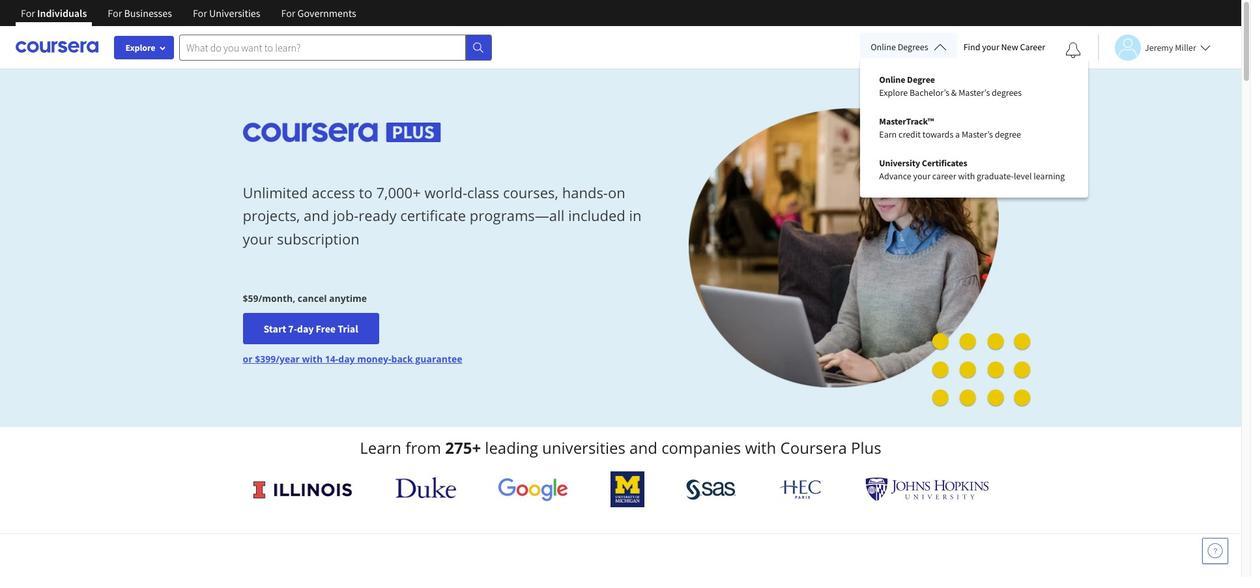 Task type: locate. For each thing, give the bounding box(es) containing it.
master's inside online degree explore bachelor's & master's degrees
[[959, 87, 991, 98]]

for left businesses
[[108, 7, 122, 20]]

1 horizontal spatial with
[[746, 437, 777, 458]]

and up university of michigan image at the bottom of the page
[[630, 437, 658, 458]]

with
[[959, 170, 976, 182], [302, 353, 323, 365], [746, 437, 777, 458]]

1 vertical spatial online
[[880, 74, 906, 85]]

explore
[[126, 42, 156, 53], [880, 87, 908, 98]]

for left "universities"
[[193, 7, 207, 20]]

your right "find"
[[983, 41, 1000, 53]]

subscription
[[277, 229, 360, 248]]

0 vertical spatial online
[[871, 41, 896, 53]]

day
[[297, 322, 314, 335], [339, 353, 355, 365]]

None search field
[[179, 34, 492, 60]]

explore button
[[114, 36, 174, 59]]

1 horizontal spatial explore
[[880, 87, 908, 98]]

for for individuals
[[21, 7, 35, 20]]

online for online degrees
[[871, 41, 896, 53]]

cancel
[[298, 292, 327, 305]]

your left career
[[914, 170, 931, 182]]

2 vertical spatial your
[[243, 229, 273, 248]]

world-
[[425, 183, 468, 202]]

projects,
[[243, 206, 300, 225]]

and
[[304, 206, 329, 225], [630, 437, 658, 458]]

/month,
[[259, 292, 296, 305]]

online left 'degree'
[[880, 74, 906, 85]]

hec paris image
[[779, 476, 824, 503]]

university of michigan image
[[611, 471, 645, 507]]

1 vertical spatial explore
[[880, 87, 908, 98]]

7,000+
[[377, 183, 421, 202]]

earn
[[880, 128, 897, 140]]

your down projects,
[[243, 229, 273, 248]]

online left degrees
[[871, 41, 896, 53]]

coursera plus image
[[243, 122, 442, 142]]

google image
[[498, 477, 569, 501]]

for left individuals
[[21, 7, 35, 20]]

governments
[[298, 7, 356, 20]]

4 for from the left
[[281, 7, 296, 20]]

jeremy miller button
[[1099, 34, 1211, 60]]

unlimited
[[243, 183, 308, 202]]

start 7-day free trial
[[264, 322, 358, 335]]

on
[[608, 183, 626, 202]]

online inside popup button
[[871, 41, 896, 53]]

0 vertical spatial with
[[959, 170, 976, 182]]

0 vertical spatial master's
[[959, 87, 991, 98]]

0 vertical spatial day
[[297, 322, 314, 335]]

guarantee
[[416, 353, 463, 365]]

1 for from the left
[[21, 7, 35, 20]]

online degree explore bachelor's & master's degrees
[[880, 74, 1023, 98]]

&
[[952, 87, 957, 98]]

for individuals
[[21, 7, 87, 20]]

explore inside dropdown button
[[126, 42, 156, 53]]

sas image
[[687, 479, 737, 500]]

1 vertical spatial your
[[914, 170, 931, 182]]

career
[[1021, 41, 1046, 53]]

1 vertical spatial and
[[630, 437, 658, 458]]

0 horizontal spatial your
[[243, 229, 273, 248]]

learn
[[360, 437, 402, 458]]

graduate-
[[977, 170, 1015, 182]]

$59 /month, cancel anytime
[[243, 292, 367, 305]]

for
[[21, 7, 35, 20], [108, 7, 122, 20], [193, 7, 207, 20], [281, 7, 296, 20]]

275+
[[446, 437, 481, 458]]

day left 'money-'
[[339, 353, 355, 365]]

1 vertical spatial master's
[[962, 128, 994, 140]]

in
[[630, 206, 642, 225]]

ready
[[359, 206, 397, 225]]

1 horizontal spatial and
[[630, 437, 658, 458]]

0 horizontal spatial day
[[297, 322, 314, 335]]

0 horizontal spatial and
[[304, 206, 329, 225]]

master's right &
[[959, 87, 991, 98]]

with left coursera
[[746, 437, 777, 458]]

7-
[[288, 322, 297, 335]]

for left governments
[[281, 7, 296, 20]]

towards
[[923, 128, 954, 140]]

online degrees
[[871, 41, 929, 53]]

2 horizontal spatial with
[[959, 170, 976, 182]]

online inside online degree explore bachelor's & master's degrees
[[880, 74, 906, 85]]

3 for from the left
[[193, 7, 207, 20]]

day left the free at the bottom left of the page
[[297, 322, 314, 335]]

master's right "a"
[[962, 128, 994, 140]]

with left 14-
[[302, 353, 323, 365]]

master's
[[959, 87, 991, 98], [962, 128, 994, 140]]

degrees
[[992, 87, 1023, 98]]

master's for a
[[962, 128, 994, 140]]

your
[[983, 41, 1000, 53], [914, 170, 931, 182], [243, 229, 273, 248]]

universities
[[543, 437, 626, 458]]

learn from 275+ leading universities and companies with coursera plus
[[360, 437, 882, 458]]

or
[[243, 353, 253, 365]]

certificate
[[400, 206, 466, 225]]

1 vertical spatial with
[[302, 353, 323, 365]]

explore down 'degree'
[[880, 87, 908, 98]]

0 vertical spatial your
[[983, 41, 1000, 53]]

1 vertical spatial day
[[339, 353, 355, 365]]

0 horizontal spatial with
[[302, 353, 323, 365]]

0 vertical spatial explore
[[126, 42, 156, 53]]

master's inside mastertrack™ earn credit towards a master's degree
[[962, 128, 994, 140]]

/year
[[276, 353, 300, 365]]

0 vertical spatial and
[[304, 206, 329, 225]]

2 for from the left
[[108, 7, 122, 20]]

online
[[871, 41, 896, 53], [880, 74, 906, 85]]

johns hopkins university image
[[866, 477, 990, 501]]

with inside university certificates advance your career with graduate-level learning
[[959, 170, 976, 182]]

online degrees button
[[861, 33, 958, 61]]

coursera image
[[16, 37, 98, 58]]

for universities
[[193, 7, 261, 20]]

free
[[316, 322, 336, 335]]

banner navigation
[[10, 0, 367, 36]]

0 horizontal spatial explore
[[126, 42, 156, 53]]

explore down for businesses
[[126, 42, 156, 53]]

to
[[359, 183, 373, 202]]

explore inside online degree explore bachelor's & master's degrees
[[880, 87, 908, 98]]

1 horizontal spatial your
[[914, 170, 931, 182]]

and up subscription
[[304, 206, 329, 225]]

your inside unlimited access to 7,000+ world-class courses, hands-on projects, and job-ready certificate programs—all included in your subscription
[[243, 229, 273, 248]]

find your new career
[[964, 41, 1046, 53]]

day inside button
[[297, 322, 314, 335]]

online degrees menu
[[869, 65, 1081, 190]]

universities
[[209, 7, 261, 20]]

university certificates advance your career with graduate-level learning
[[880, 157, 1066, 182]]

with right career
[[959, 170, 976, 182]]

university of illinois at urbana-champaign image
[[252, 479, 354, 500]]



Task type: vqa. For each thing, say whether or not it's contained in the screenshot.
Help Center image
yes



Task type: describe. For each thing, give the bounding box(es) containing it.
jeremy
[[1146, 41, 1174, 53]]

unlimited access to 7,000+ world-class courses, hands-on projects, and job-ready certificate programs—all included in your subscription
[[243, 183, 642, 248]]

career
[[933, 170, 957, 182]]

new
[[1002, 41, 1019, 53]]

help center image
[[1208, 543, 1224, 559]]

courses,
[[503, 183, 559, 202]]

level
[[1015, 170, 1033, 182]]

and inside unlimited access to 7,000+ world-class courses, hands-on projects, and job-ready certificate programs—all included in your subscription
[[304, 206, 329, 225]]

mastertrack™
[[880, 115, 935, 127]]

What do you want to learn? text field
[[179, 34, 466, 60]]

miller
[[1176, 41, 1197, 53]]

1 horizontal spatial day
[[339, 353, 355, 365]]

plus
[[852, 437, 882, 458]]

learning
[[1034, 170, 1066, 182]]

$399
[[255, 353, 276, 365]]

for governments
[[281, 7, 356, 20]]

a
[[956, 128, 961, 140]]

trial
[[338, 322, 358, 335]]

programs—all
[[470, 206, 565, 225]]

jeremy miller
[[1146, 41, 1197, 53]]

or $399 /year with 14-day money-back guarantee
[[243, 353, 463, 365]]

for for businesses
[[108, 7, 122, 20]]

degree
[[908, 74, 936, 85]]

find your new career link
[[958, 39, 1052, 55]]

coursera
[[781, 437, 848, 458]]

for for universities
[[193, 7, 207, 20]]

companies
[[662, 437, 741, 458]]

mastertrack™ earn credit towards a master's degree
[[880, 115, 1022, 140]]

degrees
[[898, 41, 929, 53]]

start
[[264, 322, 286, 335]]

from
[[406, 437, 441, 458]]

anytime
[[329, 292, 367, 305]]

$59
[[243, 292, 259, 305]]

university
[[880, 157, 921, 169]]

duke university image
[[396, 477, 457, 498]]

for for governments
[[281, 7, 296, 20]]

leading
[[485, 437, 538, 458]]

advance
[[880, 170, 912, 182]]

14-
[[325, 353, 339, 365]]

individuals
[[37, 7, 87, 20]]

job-
[[333, 206, 359, 225]]

show notifications image
[[1066, 42, 1082, 58]]

businesses
[[124, 7, 172, 20]]

included
[[569, 206, 626, 225]]

start 7-day free trial button
[[243, 313, 379, 344]]

master's for &
[[959, 87, 991, 98]]

class
[[468, 183, 500, 202]]

bachelor's
[[910, 87, 950, 98]]

certificates
[[923, 157, 968, 169]]

for businesses
[[108, 7, 172, 20]]

degree
[[996, 128, 1022, 140]]

back
[[392, 353, 413, 365]]

find
[[964, 41, 981, 53]]

access
[[312, 183, 355, 202]]

your inside university certificates advance your career with graduate-level learning
[[914, 170, 931, 182]]

money-
[[357, 353, 392, 365]]

2 horizontal spatial your
[[983, 41, 1000, 53]]

2 vertical spatial with
[[746, 437, 777, 458]]

credit
[[899, 128, 921, 140]]

online for online degree explore bachelor's & master's degrees
[[880, 74, 906, 85]]

hands-
[[562, 183, 608, 202]]



